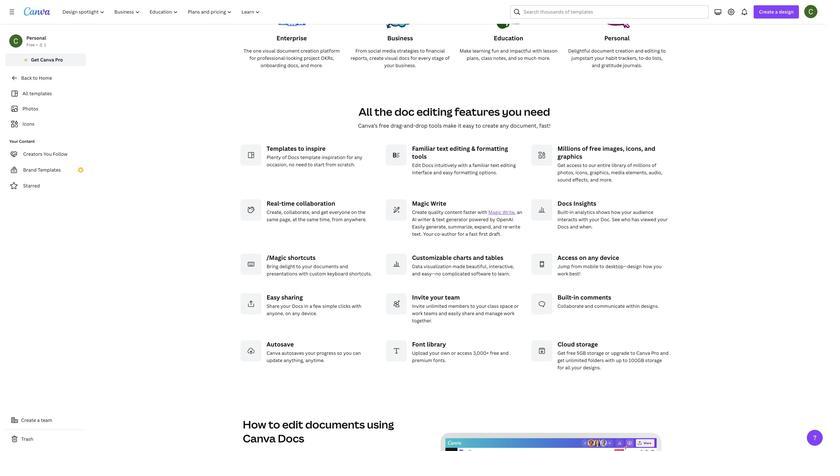 Task type: locate. For each thing, give the bounding box(es) containing it.
personal
[[605, 34, 630, 42], [26, 35, 46, 41]]

your up fonts.
[[430, 350, 440, 356]]

of inside templates to inspire plenty of docs template inspiration for any occasion, no need to start from scratch.
[[282, 154, 287, 160]]

easy
[[463, 122, 475, 129], [443, 169, 453, 176]]

your up the teams
[[431, 293, 444, 301]]

work down jump
[[558, 271, 569, 277]]

visual left docs
[[385, 55, 398, 61]]

2 vertical spatial in
[[305, 303, 309, 309]]

designs.
[[642, 303, 660, 309], [584, 365, 602, 371]]

to up lists,
[[662, 48, 667, 54]]

personal up •
[[26, 35, 46, 41]]

1 vertical spatial visual
[[385, 55, 398, 61]]

built- up the collaborate
[[558, 293, 574, 301]]

0 vertical spatial storage
[[577, 340, 599, 348]]

creation
[[301, 48, 319, 54], [616, 48, 635, 54]]

from inside templates to inspire plenty of docs template inspiration for any occasion, no need to start from scratch.
[[326, 161, 337, 168]]

1 horizontal spatial tools
[[429, 122, 442, 129]]

documents inside /magic shortcuts bring delight to your documents and presentations with custom keyboard shortcuts.
[[314, 263, 339, 270]]

1 vertical spatial unlimited
[[566, 357, 588, 364]]

in
[[570, 209, 574, 215], [574, 293, 580, 301], [305, 303, 309, 309]]

0 horizontal spatial or
[[452, 350, 456, 356]]

a up 'trash' link
[[37, 417, 40, 424]]

1 horizontal spatial more.
[[538, 55, 551, 61]]

from up best!
[[572, 263, 583, 270]]

using
[[367, 417, 394, 432]]

0 vertical spatial in
[[570, 209, 574, 215]]

0 vertical spatial documents
[[314, 263, 339, 270]]

personal up delightful document creation and editing to jumpstart your habit trackers, to-do lists, and gratitude journals.
[[605, 34, 630, 42]]

media inside millions of free images, icons, and graphics get access to our entire library of millions of photos, icons, graphics, media elements, audio, sound effects, and more.
[[612, 169, 625, 176]]

2 vertical spatial on
[[286, 310, 291, 317]]

access down graphics
[[567, 162, 582, 168]]

in up interacts
[[570, 209, 574, 215]]

1 horizontal spatial designs.
[[642, 303, 660, 309]]

work down space
[[504, 310, 515, 317]]

create inside dropdown button
[[760, 9, 775, 15]]

complicated
[[443, 271, 471, 277]]

built-in comments image
[[532, 293, 553, 315]]

1 horizontal spatial creation
[[616, 48, 635, 54]]

0 horizontal spatial designs.
[[584, 365, 602, 371]]

free up our
[[590, 144, 602, 152]]

0 horizontal spatial get
[[321, 209, 328, 215]]

storage right 100gb on the bottom right of the page
[[646, 357, 663, 364]]

0 vertical spatial templates
[[267, 144, 297, 152]]

1 horizontal spatial magic
[[489, 209, 502, 215]]

& up familiar
[[472, 144, 476, 152]]

gratitude
[[602, 62, 623, 68]]

free right 3,000+
[[491, 350, 500, 356]]

your inside /magic shortcuts bring delight to your documents and presentations with custom keyboard shortcuts.
[[302, 263, 313, 270]]

cloud storage get free 5gb storage or upgrade to canva pro and get unlimited folders with up to 100gb storage for all your designs.
[[558, 340, 669, 371]]

with inside the make learning fun and impactful with lesson plans, class notes, and so much more.
[[533, 48, 543, 54]]

0 vertical spatial built-
[[558, 209, 570, 215]]

content
[[19, 139, 35, 144]]

anytime.
[[306, 357, 325, 364]]

with right clicks
[[352, 303, 362, 309]]

0 horizontal spatial team
[[41, 417, 52, 424]]

docs
[[399, 55, 410, 61]]

team for your
[[445, 293, 460, 301]]

1 horizontal spatial access
[[567, 162, 582, 168]]

how
[[612, 209, 621, 215], [644, 263, 653, 270]]

0 vertical spatial access
[[567, 162, 582, 168]]

your right the all
[[572, 365, 582, 371]]

1 vertical spatial create
[[483, 122, 499, 129]]

class inside the make learning fun and impactful with lesson plans, class notes, and so much more.
[[482, 55, 493, 61]]

storage up folders
[[588, 350, 604, 356]]

expand,
[[475, 224, 493, 230]]

1 vertical spatial more.
[[310, 62, 323, 68]]

in up the collaborate
[[574, 293, 580, 301]]

text up intuitively
[[437, 144, 449, 152]]

on inside easy sharing share your docs in a few simple clicks with anyone, on any device.
[[286, 310, 291, 317]]

1 vertical spatial templates
[[38, 167, 61, 173]]

0 vertical spatial designs.
[[642, 303, 660, 309]]

real-time collaboration create, collaborate, and get everyone on the same page, at the same time, from anywhere.
[[267, 199, 367, 223]]

same left time,
[[307, 216, 319, 223]]

0 horizontal spatial tools
[[412, 152, 427, 160]]

class inside invite your team invite unlimited members to your class space or work teams and easily share and manage work together.
[[488, 303, 499, 309]]

team
[[445, 293, 460, 301], [41, 417, 52, 424]]

1 vertical spatial get
[[558, 162, 566, 168]]

1 creation from the left
[[301, 48, 319, 54]]

icons, up the 'effects,'
[[576, 169, 589, 176]]

0 vertical spatial so
[[518, 55, 523, 61]]

1 horizontal spatial get
[[558, 357, 565, 364]]

custom
[[310, 271, 326, 277]]

2 invite from the top
[[412, 303, 425, 309]]

more.
[[538, 55, 551, 61], [310, 62, 323, 68], [600, 177, 613, 183]]

1 vertical spatial get
[[558, 357, 565, 364]]

our
[[589, 162, 597, 168]]

in up device.
[[305, 303, 309, 309]]

with
[[533, 48, 543, 54], [458, 162, 468, 168], [478, 209, 488, 215], [579, 216, 589, 223], [299, 271, 309, 277], [352, 303, 362, 309], [606, 357, 615, 364]]

document
[[277, 48, 300, 54], [592, 48, 615, 54]]

familiar text editing & formatting tools image
[[386, 144, 407, 166]]

team inside button
[[41, 417, 52, 424]]

your left co-
[[424, 231, 434, 237]]

with inside the cloud storage get free 5gb storage or upgrade to canva pro and get unlimited folders with up to 100gb storage for all your designs.
[[606, 357, 615, 364]]

1 horizontal spatial library
[[612, 162, 627, 168]]

1 horizontal spatial the
[[358, 209, 366, 215]]

storage up the 5gb
[[577, 340, 599, 348]]

your down shortcuts
[[302, 263, 313, 270]]

fast
[[470, 231, 478, 237]]

1 horizontal spatial pro
[[652, 350, 660, 356]]

any left document,
[[500, 122, 509, 129]]

for down strategies
[[411, 55, 418, 61]]

you inside all the doc editing features you need canva's free drag-and-drop tools make it easy to create any document, fast!
[[503, 104, 522, 119]]

a inside ', an ai writer & text generator powered by openai. easily generate, summarize, expand, and re-write text. your co-author for a fast first draft.'
[[466, 231, 469, 237]]

1 horizontal spatial so
[[518, 55, 523, 61]]

your inside delightful document creation and editing to jumpstart your habit trackers, to-do lists, and gratitude journals.
[[595, 55, 605, 61]]

1 horizontal spatial work
[[504, 310, 515, 317]]

need right the no
[[296, 161, 307, 168]]

with inside /magic shortcuts bring delight to your documents and presentations with custom keyboard shortcuts.
[[299, 271, 309, 277]]

&
[[472, 144, 476, 152], [433, 216, 436, 223]]

to inside invite your team invite unlimited members to your class space or work teams and easily share and manage work together.
[[471, 303, 476, 309]]

it
[[458, 122, 462, 129]]

editing
[[645, 48, 661, 54], [417, 104, 453, 119], [450, 144, 471, 152], [501, 162, 516, 168]]

1 horizontal spatial how
[[644, 263, 653, 270]]

inspiration
[[322, 154, 346, 160]]

1 horizontal spatial unlimited
[[566, 357, 588, 364]]

professional-
[[257, 55, 287, 61]]

from down "inspiration"
[[326, 161, 337, 168]]

learn.
[[498, 271, 511, 277]]

0 vertical spatial all
[[23, 90, 28, 97]]

how to edit documents using canva docs
[[243, 417, 394, 446]]

1 horizontal spatial same
[[307, 216, 319, 223]]

all left templates at the left top of the page
[[23, 90, 28, 97]]

time
[[282, 199, 295, 207]]

autosave image
[[240, 340, 262, 362]]

built- inside built-in comments collaborate and communicate within designs.
[[558, 293, 574, 301]]

share
[[267, 303, 280, 309]]

on inside real-time collaboration create, collaborate, and get everyone on the same page, at the same time, from anywhere.
[[352, 209, 357, 215]]

1 vertical spatial need
[[296, 161, 307, 168]]

enterprise image
[[278, 1, 306, 34]]

first
[[479, 231, 488, 237]]

1 horizontal spatial team
[[445, 293, 460, 301]]

how up "see"
[[612, 209, 621, 215]]

0 horizontal spatial your
[[9, 139, 18, 144]]

media right graphics,
[[612, 169, 625, 176]]

follow
[[53, 151, 68, 157]]

2 creation from the left
[[616, 48, 635, 54]]

1 vertical spatial text
[[491, 162, 500, 168]]

easy
[[267, 293, 280, 301]]

of right stage
[[445, 55, 450, 61]]

tools up edit
[[412, 152, 427, 160]]

best!
[[570, 271, 581, 277]]

for up scratch.
[[347, 154, 354, 160]]

templates
[[29, 90, 52, 97]]

editing inside delightful document creation and editing to jumpstart your habit trackers, to-do lists, and gratitude journals.
[[645, 48, 661, 54]]

1 vertical spatial easy
[[443, 169, 453, 176]]

so inside autosave canva autosaves your progress so you can update anything, anytime.
[[337, 350, 343, 356]]

for down one on the top of page
[[250, 55, 256, 61]]

top level navigation element
[[58, 5, 266, 19]]

2 built- from the top
[[558, 293, 574, 301]]

formatting down familiar
[[455, 169, 478, 176]]

more. inside millions of free images, icons, and graphics get access to our entire library of millions of photos, icons, graphics, media elements, audio, sound effects, and more.
[[600, 177, 613, 183]]

on up anywhere.
[[352, 209, 357, 215]]

in inside docs insights built-in analytics shows how your audience interacts with your doc. see who has viewed your docs and when.
[[570, 209, 574, 215]]

same
[[267, 216, 279, 223], [307, 216, 319, 223]]

autosave
[[267, 340, 294, 348]]

magic up writer
[[412, 199, 430, 207]]

1 horizontal spatial icons,
[[627, 144, 644, 152]]

1 horizontal spatial visual
[[385, 55, 398, 61]]

1 built- from the top
[[558, 209, 570, 215]]

0 vertical spatial how
[[612, 209, 621, 215]]

the up drag-
[[375, 104, 393, 119]]

1 document from the left
[[277, 48, 300, 54]]

get down •
[[31, 57, 39, 63]]

2 vertical spatial create
[[21, 417, 36, 424]]

with right intuitively
[[458, 162, 468, 168]]

canva inside how to edit documents using canva docs
[[243, 431, 276, 446]]

create down features
[[483, 122, 499, 129]]

invite your team invite unlimited members to your class space or work teams and easily share and manage work together.
[[412, 293, 519, 324]]

any inside all the doc editing features you need canva's free drag-and-drop tools make it easy to create any document, fast!
[[500, 122, 509, 129]]

1 vertical spatial on
[[580, 254, 587, 262]]

0 horizontal spatial create
[[21, 417, 36, 424]]

all for the
[[359, 104, 373, 119]]

to inside from social media strategies to financial reports, create visual docs for every stage of your business.
[[420, 48, 425, 54]]

2 horizontal spatial more.
[[600, 177, 613, 183]]

need inside templates to inspire plenty of docs template inspiration for any occasion, no need to start from scratch.
[[296, 161, 307, 168]]

education
[[494, 34, 524, 42]]

0 vertical spatial the
[[375, 104, 393, 119]]

more. inside the make learning fun and impactful with lesson plans, class notes, and so much more.
[[538, 55, 551, 61]]

with left custom
[[299, 271, 309, 277]]

plenty
[[267, 154, 281, 160]]

font library image
[[386, 340, 407, 362]]

make learning fun and impactful with lesson plans, class notes, and so much more.
[[460, 48, 558, 61]]

get up photos,
[[558, 162, 566, 168]]

a left familiar
[[469, 162, 472, 168]]

has
[[632, 216, 640, 223]]

1 vertical spatial storage
[[588, 350, 604, 356]]

creation up project
[[301, 48, 319, 54]]

1 vertical spatial class
[[488, 303, 499, 309]]

with inside familiar text editing & formatting tools edit docs intuitively with a familiar text editing interface and easy formatting options.
[[458, 162, 468, 168]]

comments
[[581, 293, 612, 301]]

1 vertical spatial write
[[503, 209, 515, 215]]

create down the social
[[370, 55, 384, 61]]

to inside delightful document creation and editing to jumpstart your habit trackers, to-do lists, and gratitude journals.
[[662, 48, 667, 54]]

all for templates
[[23, 90, 28, 97]]

your
[[595, 55, 605, 61], [385, 62, 395, 68], [622, 209, 633, 215], [590, 216, 600, 223], [658, 216, 668, 223], [302, 263, 313, 270], [431, 293, 444, 301], [281, 303, 291, 309], [477, 303, 487, 309], [306, 350, 316, 356], [430, 350, 440, 356], [572, 365, 582, 371]]

0 horizontal spatial same
[[267, 216, 279, 223]]

create a design button
[[755, 5, 800, 19]]

0 vertical spatial create
[[760, 9, 775, 15]]

/magic shortcuts image
[[240, 254, 262, 275]]

any up mobile
[[589, 254, 599, 262]]

when.
[[580, 224, 593, 230]]

make
[[460, 48, 472, 54]]

to left learn.
[[492, 271, 497, 277]]

trackers,
[[619, 55, 638, 61]]

visual up professional-
[[263, 48, 276, 54]]

2 vertical spatial get
[[558, 350, 566, 356]]

1 vertical spatial your
[[424, 231, 434, 237]]

millions of free images, icons, and graphics image
[[532, 144, 553, 166]]

creation up trackers,
[[616, 48, 635, 54]]

create inside all the doc editing features you need canva's free drag-and-drop tools make it easy to create any document, fast!
[[483, 122, 499, 129]]

all
[[566, 365, 571, 371]]

2 horizontal spatial the
[[375, 104, 393, 119]]

1 vertical spatial create
[[412, 209, 427, 215]]

doc.
[[601, 216, 611, 223]]

/magic
[[267, 254, 287, 262]]

your
[[9, 139, 18, 144], [424, 231, 434, 237]]

get down cloud
[[558, 357, 565, 364]]

all templates link
[[9, 87, 82, 100]]

to inside customizable charts and tables data visualization made beautiful, interactive, and easy—no complicated software to learn.
[[492, 271, 497, 277]]

create quality content faster with magic write
[[412, 209, 515, 215]]

0 horizontal spatial so
[[337, 350, 343, 356]]

1 vertical spatial pro
[[652, 350, 660, 356]]

docs insights image
[[532, 199, 553, 221]]

more. down "lesson"
[[538, 55, 551, 61]]

do
[[646, 55, 652, 61]]

on up mobile
[[580, 254, 587, 262]]

how right the desktop—design
[[644, 263, 653, 270]]

1 vertical spatial team
[[41, 417, 52, 424]]

anyone,
[[267, 310, 284, 317]]

formatting
[[477, 144, 509, 152], [455, 169, 478, 176]]

and inside the cloud storage get free 5gb storage or upgrade to canva pro and get unlimited folders with up to 100gb storage for all your designs.
[[661, 350, 669, 356]]

0 vertical spatial pro
[[55, 57, 63, 63]]

built- up interacts
[[558, 209, 570, 215]]

media inside from social media strategies to financial reports, create visual docs for every stage of your business.
[[383, 48, 396, 54]]

designs. right "within"
[[642, 303, 660, 309]]

0 horizontal spatial document
[[277, 48, 300, 54]]

or
[[515, 303, 519, 309], [452, 350, 456, 356], [606, 350, 610, 356]]

of up occasion,
[[282, 154, 287, 160]]

magic up by
[[489, 209, 502, 215]]

0 vertical spatial unlimited
[[426, 303, 448, 309]]

to inside back to home link
[[33, 75, 38, 81]]

creation inside the one visual document creation platform for professional-looking project okrs, onboarding docs, and more.
[[301, 48, 319, 54]]

class for fun
[[482, 55, 493, 61]]

and inside the one visual document creation platform for professional-looking project okrs, onboarding docs, and more.
[[301, 62, 309, 68]]

0 horizontal spatial creation
[[301, 48, 319, 54]]

of
[[445, 55, 450, 61], [583, 144, 589, 152], [282, 154, 287, 160], [628, 162, 633, 168], [652, 162, 657, 168]]

the right at
[[298, 216, 306, 223]]

from social media strategies to financial reports, create visual docs for every stage of your business.
[[351, 48, 450, 68]]

re-
[[503, 224, 510, 230]]

2 document from the left
[[592, 48, 615, 54]]

easy inside all the doc editing features you need canva's free drag-and-drop tools make it easy to create any document, fast!
[[463, 122, 475, 129]]

built- inside docs insights built-in analytics shows how your audience interacts with your doc. see who has viewed your docs and when.
[[558, 209, 570, 215]]

your left content
[[9, 139, 18, 144]]

create inside button
[[21, 417, 36, 424]]

designs. down folders
[[584, 365, 602, 371]]

so
[[518, 55, 523, 61], [337, 350, 343, 356]]

easy sharing image
[[240, 293, 262, 315]]

visual
[[263, 48, 276, 54], [385, 55, 398, 61]]

0 vertical spatial tools
[[429, 122, 442, 129]]

from inside access on any device jump from mobile to desktop—design how you work best!
[[572, 263, 583, 270]]

teams
[[424, 310, 438, 317]]

0 horizontal spatial magic
[[412, 199, 430, 207]]

with left up
[[606, 357, 615, 364]]

all up canva's
[[359, 104, 373, 119]]

to up every
[[420, 48, 425, 54]]

occasion,
[[267, 161, 288, 168]]

text
[[437, 144, 449, 152], [491, 162, 500, 168], [437, 216, 445, 223]]

within
[[627, 303, 640, 309]]

okrs,
[[321, 55, 334, 61]]

1 horizontal spatial your
[[424, 231, 434, 237]]

1 horizontal spatial on
[[352, 209, 357, 215]]

0 vertical spatial formatting
[[477, 144, 509, 152]]

magic write image
[[386, 199, 407, 221]]

strategies
[[397, 48, 419, 54]]

0 vertical spatial visual
[[263, 48, 276, 54]]

1 horizontal spatial document
[[592, 48, 615, 54]]

1 horizontal spatial &
[[472, 144, 476, 152]]

to down shortcuts
[[296, 263, 301, 270]]

0 vertical spatial create
[[370, 55, 384, 61]]

write up the openai.
[[503, 209, 515, 215]]

free inside font library upload your own or access 3,000+ free and premium fonts.
[[491, 350, 500, 356]]

more. down project
[[310, 62, 323, 68]]

one
[[253, 48, 262, 54]]

0 vertical spatial from
[[326, 161, 337, 168]]

invite your team image
[[386, 293, 407, 315]]

media right the social
[[383, 48, 396, 54]]

your left business.
[[385, 62, 395, 68]]

1 vertical spatial library
[[427, 340, 446, 348]]

easy—no
[[422, 271, 442, 277]]

1 horizontal spatial create
[[483, 122, 499, 129]]

premium
[[412, 357, 433, 364]]

need inside all the doc editing features you need canva's free drag-and-drop tools make it easy to create any document, fast!
[[524, 104, 551, 119]]

page,
[[280, 216, 292, 223]]

0 vertical spatial easy
[[463, 122, 475, 129]]

0 horizontal spatial work
[[412, 310, 423, 317]]

documents inside how to edit documents using canva docs
[[306, 417, 365, 432]]

to up "share"
[[471, 303, 476, 309]]

the up anywhere.
[[358, 209, 366, 215]]

get up time,
[[321, 209, 328, 215]]

how inside docs insights built-in analytics shows how your audience interacts with your doc. see who has viewed your docs and when.
[[612, 209, 621, 215]]

create a design
[[760, 9, 795, 15]]

easy inside familiar text editing & formatting tools edit docs intuitively with a familiar text editing interface and easy formatting options.
[[443, 169, 453, 176]]

for inside the cloud storage get free 5gb storage or upgrade to canva pro and get unlimited folders with up to 100gb storage for all your designs.
[[558, 365, 565, 371]]

0 horizontal spatial create
[[370, 55, 384, 61]]

None search field
[[511, 5, 710, 19]]

your inside the cloud storage get free 5gb storage or upgrade to canva pro and get unlimited folders with up to 100gb storage for all your designs.
[[572, 365, 582, 371]]

0 horizontal spatial the
[[298, 216, 306, 223]]

your inside ', an ai writer & text generator powered by openai. easily generate, summarize, expand, and re-write text. your co-author for a fast first draft.'
[[424, 231, 434, 237]]

or left the upgrade
[[606, 350, 610, 356]]

team up members
[[445, 293, 460, 301]]

up
[[616, 357, 622, 364]]

create up trash
[[21, 417, 36, 424]]

0 horizontal spatial unlimited
[[426, 303, 448, 309]]

or right space
[[515, 303, 519, 309]]

starred
[[23, 183, 40, 189]]

your down sharing
[[281, 303, 291, 309]]

customizable charts and tables image
[[386, 254, 407, 275]]

trash
[[21, 436, 33, 442]]

your inside from social media strategies to financial reports, create visual docs for every stage of your business.
[[385, 62, 395, 68]]

the inside all the doc editing features you need canva's free drag-and-drop tools make it easy to create any document, fast!
[[375, 104, 393, 119]]

Search search field
[[524, 6, 705, 18]]

with down analytics
[[579, 216, 589, 223]]

easy right it
[[463, 122, 475, 129]]

1 horizontal spatial or
[[515, 303, 519, 309]]

team up 'trash' link
[[41, 417, 52, 424]]

any up scratch.
[[355, 154, 363, 160]]

upgrade
[[612, 350, 630, 356]]

real-time collaboration image
[[240, 199, 262, 221]]

1 vertical spatial the
[[358, 209, 366, 215]]

0 horizontal spatial all
[[23, 90, 28, 97]]

library right entire on the top of page
[[612, 162, 627, 168]]

1 vertical spatial documents
[[306, 417, 365, 432]]

2 horizontal spatial create
[[760, 9, 775, 15]]

work up together.
[[412, 310, 423, 317]]

1 vertical spatial how
[[644, 263, 653, 270]]

1 horizontal spatial you
[[503, 104, 522, 119]]

/magic shortcuts bring delight to your documents and presentations with custom keyboard shortcuts.
[[267, 254, 372, 277]]

to left edit
[[269, 417, 280, 432]]

0 vertical spatial media
[[383, 48, 396, 54]]

need up fast!
[[524, 104, 551, 119]]

1 invite from the top
[[412, 293, 429, 301]]

1 vertical spatial from
[[332, 216, 343, 223]]

editing up do in the right top of the page
[[645, 48, 661, 54]]

0 vertical spatial on
[[352, 209, 357, 215]]

create for create a design
[[760, 9, 775, 15]]

tools inside all the doc editing features you need canva's free drag-and-drop tools make it easy to create any document, fast!
[[429, 122, 442, 129]]

get inside the cloud storage get free 5gb storage or upgrade to canva pro and get unlimited folders with up to 100gb storage for all your designs.
[[558, 350, 566, 356]]

class
[[482, 55, 493, 61], [488, 303, 499, 309]]

0 horizontal spatial on
[[286, 310, 291, 317]]

back to home link
[[5, 71, 86, 85]]

access left 3,000+
[[458, 350, 473, 356]]

every
[[419, 55, 431, 61]]

0 horizontal spatial &
[[433, 216, 436, 223]]



Task type: describe. For each thing, give the bounding box(es) containing it.
document inside delightful document creation and editing to jumpstart your habit trackers, to-do lists, and gratitude journals.
[[592, 48, 615, 54]]

canva inside the cloud storage get free 5gb storage or upgrade to canva pro and get unlimited folders with up to 100gb storage for all your designs.
[[637, 350, 651, 356]]

delight
[[280, 263, 295, 270]]

2 vertical spatial storage
[[646, 357, 663, 364]]

get inside millions of free images, icons, and graphics get access to our entire library of millions of photos, icons, graphics, media elements, audio, sound effects, and more.
[[558, 162, 566, 168]]

on inside access on any device jump from mobile to desktop—design how you work best!
[[580, 254, 587, 262]]

editing right familiar
[[501, 162, 516, 168]]

intuitively
[[435, 162, 457, 168]]

unlimited inside the cloud storage get free 5gb storage or upgrade to canva pro and get unlimited folders with up to 100gb storage for all your designs.
[[566, 357, 588, 364]]

audio,
[[649, 169, 663, 176]]

work for invite
[[412, 310, 423, 317]]

brand templates
[[23, 167, 61, 173]]

and inside familiar text editing & formatting tools edit docs intuitively with a familiar text editing interface and easy formatting options.
[[434, 169, 442, 176]]

work for access
[[558, 271, 569, 277]]

photos
[[23, 106, 38, 112]]

much
[[525, 55, 537, 61]]

scratch.
[[338, 161, 356, 168]]

free inside all the doc editing features you need canva's free drag-and-drop tools make it easy to create any document, fast!
[[379, 122, 390, 129]]

share
[[463, 310, 475, 317]]

own
[[441, 350, 450, 356]]

tables
[[486, 254, 504, 262]]

folders
[[589, 357, 605, 364]]

more. inside the one visual document creation platform for professional-looking project okrs, onboarding docs, and more.
[[310, 62, 323, 68]]

library inside millions of free images, icons, and graphics get access to our entire library of millions of photos, icons, graphics, media elements, audio, sound effects, and more.
[[612, 162, 627, 168]]

features
[[455, 104, 500, 119]]

of up audio,
[[652, 162, 657, 168]]

you inside access on any device jump from mobile to desktop—design how you work best!
[[654, 263, 662, 270]]

document inside the one visual document creation platform for professional-looking project okrs, onboarding docs, and more.
[[277, 48, 300, 54]]

tools inside familiar text editing & formatting tools edit docs intuitively with a familiar text editing interface and easy formatting options.
[[412, 152, 427, 160]]

any inside easy sharing share your docs in a few simple clicks with anyone, on any device.
[[292, 310, 300, 317]]

create,
[[267, 209, 283, 215]]

pro inside the cloud storage get free 5gb storage or upgrade to canva pro and get unlimited folders with up to 100gb storage for all your designs.
[[652, 350, 660, 356]]

0 horizontal spatial templates
[[38, 167, 61, 173]]

education image
[[495, 1, 523, 34]]

for inside from social media strategies to financial reports, create visual docs for every stage of your business.
[[411, 55, 418, 61]]

magic write
[[412, 199, 447, 207]]

doc
[[395, 104, 415, 119]]

device
[[600, 254, 620, 262]]

easy sharing share your docs in a few simple clicks with anyone, on any device.
[[267, 293, 362, 317]]

0 horizontal spatial icons,
[[576, 169, 589, 176]]

and inside real-time collaboration create, collaborate, and get everyone on the same page, at the same time, from anywhere.
[[312, 209, 320, 215]]

get inside the cloud storage get free 5gb storage or upgrade to canva pro and get unlimited folders with up to 100gb storage for all your designs.
[[558, 357, 565, 364]]

business image
[[387, 1, 414, 34]]

your right viewed
[[658, 216, 668, 223]]

access inside font library upload your own or access 3,000+ free and premium fonts.
[[458, 350, 473, 356]]

0 horizontal spatial personal
[[26, 35, 46, 41]]

and inside ', an ai writer & text generator powered by openai. easily generate, summarize, expand, and re-write text. your co-author for a fast first draft.'
[[494, 224, 502, 230]]

or inside the cloud storage get free 5gb storage or upgrade to canva pro and get unlimited folders with up to 100gb storage for all your designs.
[[606, 350, 610, 356]]

fun
[[492, 48, 500, 54]]

0 vertical spatial text
[[437, 144, 449, 152]]

business
[[388, 34, 413, 42]]

in inside easy sharing share your docs in a few simple clicks with anyone, on any device.
[[305, 303, 309, 309]]

how inside access on any device jump from mobile to desktop—design how you work best!
[[644, 263, 653, 270]]

0 vertical spatial icons,
[[627, 144, 644, 152]]

plans,
[[467, 55, 480, 61]]

platform
[[321, 48, 340, 54]]

5gb
[[577, 350, 587, 356]]

sound
[[558, 177, 572, 183]]

get canva pro button
[[5, 54, 86, 66]]

or inside font library upload your own or access 3,000+ free and premium fonts.
[[452, 350, 456, 356]]

cloud
[[558, 340, 575, 348]]

creation inside delightful document creation and editing to jumpstart your habit trackers, to-do lists, and gratitude journals.
[[616, 48, 635, 54]]

library inside font library upload your own or access 3,000+ free and premium fonts.
[[427, 340, 446, 348]]

visual inside from social media strategies to financial reports, create visual docs for every stage of your business.
[[385, 55, 398, 61]]

the one visual document creation platform for professional-looking project okrs, onboarding docs, and more.
[[244, 48, 340, 68]]

bring
[[267, 263, 279, 270]]

back
[[21, 75, 32, 81]]

access
[[558, 254, 578, 262]]

from inside real-time collaboration create, collaborate, and get everyone on the same page, at the same time, from anywhere.
[[332, 216, 343, 223]]

access on any device jump from mobile to desktop—design how you work best!
[[558, 254, 662, 277]]

built-in comments collaborate and communicate within designs.
[[558, 293, 660, 309]]

team for a
[[41, 417, 52, 424]]

autosave canva autosaves your progress so you can update anything, anytime.
[[267, 340, 361, 364]]

0 vertical spatial your
[[9, 139, 18, 144]]

to up template
[[298, 144, 305, 152]]

inspire
[[306, 144, 326, 152]]

made
[[453, 263, 466, 270]]

manage
[[486, 310, 503, 317]]

keyboard
[[328, 271, 348, 277]]

canva's
[[358, 122, 378, 129]]

communicate
[[595, 303, 626, 309]]

lists,
[[653, 55, 663, 61]]

designs. inside built-in comments collaborate and communicate within designs.
[[642, 303, 660, 309]]

you
[[44, 151, 52, 157]]

1 vertical spatial magic
[[489, 209, 502, 215]]

1 horizontal spatial write
[[503, 209, 515, 215]]

access on any device image
[[532, 254, 553, 275]]

fast!
[[540, 122, 551, 129]]

lesson
[[544, 48, 558, 54]]

free •
[[26, 42, 38, 48]]

unlimited inside invite your team invite unlimited members to your class space or work teams and easily share and manage work together.
[[426, 303, 448, 309]]

jump
[[558, 263, 571, 270]]

templates inside templates to inspire plenty of docs template inspiration for any occasion, no need to start from scratch.
[[267, 144, 297, 152]]

access inside millions of free images, icons, and graphics get access to our entire library of millions of photos, icons, graphics, media elements, audio, sound effects, and more.
[[567, 162, 582, 168]]

•
[[36, 42, 38, 48]]

in inside built-in comments collaborate and communicate within designs.
[[574, 293, 580, 301]]

see
[[613, 216, 621, 223]]

your inside autosave canva autosaves your progress so you can update anything, anytime.
[[306, 350, 316, 356]]

for inside ', an ai writer & text generator powered by openai. easily generate, summarize, expand, and re-write text. your co-author for a fast first draft.'
[[458, 231, 465, 237]]

onboarding
[[261, 62, 287, 68]]

and inside font library upload your own or access 3,000+ free and premium fonts.
[[501, 350, 509, 356]]

and inside built-in comments collaborate and communicate within designs.
[[585, 303, 594, 309]]

to up 100gb on the bottom right of the page
[[631, 350, 636, 356]]

write
[[510, 224, 521, 230]]

powered
[[470, 216, 489, 223]]

enterprise
[[277, 34, 307, 42]]

shortcuts
[[288, 254, 316, 262]]

beautiful,
[[467, 263, 488, 270]]

2 vertical spatial the
[[298, 216, 306, 223]]

edit
[[412, 162, 421, 168]]

& inside ', an ai writer & text generator powered by openai. easily generate, summarize, expand, and re-write text. your co-author for a fast first draft.'
[[433, 216, 436, 223]]

canva inside button
[[40, 57, 54, 63]]

your up 'when.'
[[590, 216, 600, 223]]

class for team
[[488, 303, 499, 309]]

editing inside all the doc editing features you need canva's free drag-and-drop tools make it easy to create any document, fast!
[[417, 104, 453, 119]]

canva inside autosave canva autosaves your progress so you can update anything, anytime.
[[267, 350, 281, 356]]

to inside millions of free images, icons, and graphics get access to our entire library of millions of photos, icons, graphics, media elements, audio, sound effects, and more.
[[583, 162, 588, 168]]

interacts
[[558, 216, 578, 223]]

personal image
[[604, 1, 632, 34]]

docs inside how to edit documents using canva docs
[[278, 431, 305, 446]]

shows
[[597, 209, 611, 215]]

entire
[[598, 162, 611, 168]]

pro inside button
[[55, 57, 63, 63]]

elements,
[[626, 169, 648, 176]]

templates to inspire image
[[240, 144, 262, 166]]

at
[[293, 216, 297, 223]]

create for create quality content faster with magic write
[[412, 209, 427, 215]]

with inside docs insights built-in analytics shows how your audience interacts with your doc. see who has viewed your docs and when.
[[579, 216, 589, 223]]

of up elements, on the right top of the page
[[628, 162, 633, 168]]

your up who
[[622, 209, 633, 215]]

1 same from the left
[[267, 216, 279, 223]]

to inside all the doc editing features you need canva's free drag-and-drop tools make it easy to create any document, fast!
[[476, 122, 481, 129]]

create for create a team
[[21, 417, 36, 424]]

notes,
[[494, 55, 508, 61]]

by
[[490, 216, 496, 223]]

0 vertical spatial write
[[431, 199, 447, 207]]

effects,
[[573, 177, 590, 183]]

text inside ', an ai writer & text generator powered by openai. easily generate, summarize, expand, and re-write text. your co-author for a fast first draft.'
[[437, 216, 445, 223]]

starred link
[[5, 179, 86, 193]]

designs. inside the cloud storage get free 5gb storage or upgrade to canva pro and get unlimited folders with up to 100gb storage for all your designs.
[[584, 365, 602, 371]]

an
[[517, 209, 523, 215]]

photos,
[[558, 169, 575, 176]]

delightful
[[569, 48, 591, 54]]

2 same from the left
[[307, 216, 319, 223]]

any inside templates to inspire plenty of docs template inspiration for any occasion, no need to start from scratch.
[[355, 154, 363, 160]]

your inside font library upload your own or access 3,000+ free and premium fonts.
[[430, 350, 440, 356]]

from
[[356, 48, 367, 54]]

a inside familiar text editing & formatting tools edit docs intuitively with a familiar text editing interface and easy formatting options.
[[469, 162, 472, 168]]

project
[[304, 55, 320, 61]]

or inside invite your team invite unlimited members to your class space or work teams and easily share and manage work together.
[[515, 303, 519, 309]]

get inside real-time collaboration create, collaborate, and get everyone on the same page, at the same time, from anywhere.
[[321, 209, 328, 215]]

and inside docs insights built-in analytics shows how your audience interacts with your doc. see who has viewed your docs and when.
[[570, 224, 579, 230]]

your up the manage
[[477, 303, 487, 309]]

customizable charts and tables data visualization made beautiful, interactive, and easy—no complicated software to learn.
[[412, 254, 515, 277]]

1 vertical spatial formatting
[[455, 169, 478, 176]]

everyone
[[330, 209, 350, 215]]

a inside dropdown button
[[776, 9, 779, 15]]

1 horizontal spatial personal
[[605, 34, 630, 42]]

and inside /magic shortcuts bring delight to your documents and presentations with custom keyboard shortcuts.
[[340, 263, 348, 270]]

for inside the one visual document creation platform for professional-looking project okrs, onboarding docs, and more.
[[250, 55, 256, 61]]

with up powered
[[478, 209, 488, 215]]

to right up
[[623, 357, 628, 364]]

who
[[622, 216, 631, 223]]

cloud storage image
[[532, 340, 553, 362]]

edit
[[283, 417, 304, 432]]

interface
[[412, 169, 433, 176]]

editing up intuitively
[[450, 144, 471, 152]]

a inside easy sharing share your docs in a few simple clicks with anyone, on any device.
[[310, 303, 312, 309]]

a inside button
[[37, 417, 40, 424]]

your inside easy sharing share your docs in a few simple clicks with anyone, on any device.
[[281, 303, 291, 309]]

with inside easy sharing share your docs in a few simple clicks with anyone, on any device.
[[352, 303, 362, 309]]

to inside access on any device jump from mobile to desktop—design how you work best!
[[600, 263, 605, 270]]

for inside templates to inspire plenty of docs template inspiration for any occasion, no need to start from scratch.
[[347, 154, 354, 160]]

insights
[[574, 199, 597, 207]]

analytics
[[575, 209, 596, 215]]

to down template
[[308, 161, 313, 168]]

visual inside the one visual document creation platform for professional-looking project okrs, onboarding docs, and more.
[[263, 48, 276, 54]]

software
[[472, 271, 491, 277]]

collaboration
[[296, 199, 336, 207]]

get inside button
[[31, 57, 39, 63]]

simple
[[323, 303, 338, 309]]

creators you follow
[[23, 151, 68, 157]]

quality
[[428, 209, 444, 215]]

docs inside templates to inspire plenty of docs template inspiration for any occasion, no need to start from scratch.
[[288, 154, 299, 160]]

any inside access on any device jump from mobile to desktop—design how you work best!
[[589, 254, 599, 262]]

to inside how to edit documents using canva docs
[[269, 417, 280, 432]]

docs insights built-in analytics shows how your audience interacts with your doc. see who has viewed your docs and when.
[[558, 199, 668, 230]]

start
[[314, 161, 325, 168]]

free inside millions of free images, icons, and graphics get access to our entire library of millions of photos, icons, graphics, media elements, audio, sound effects, and more.
[[590, 144, 602, 152]]

audience
[[634, 209, 654, 215]]

docs inside easy sharing share your docs in a few simple clicks with anyone, on any device.
[[292, 303, 303, 309]]

of right millions
[[583, 144, 589, 152]]

how to edit documents using canva docs image
[[426, 433, 677, 451]]

free inside the cloud storage get free 5gb storage or upgrade to canva pro and get unlimited folders with up to 100gb storage for all your designs.
[[567, 350, 576, 356]]

of inside from social media strategies to financial reports, create visual docs for every stage of your business.
[[445, 55, 450, 61]]

the
[[244, 48, 252, 54]]

you inside autosave canva autosaves your progress so you can update anything, anytime.
[[344, 350, 352, 356]]

christina overa image
[[805, 5, 818, 18]]

& inside familiar text editing & formatting tools edit docs intuitively with a familiar text editing interface and easy formatting options.
[[472, 144, 476, 152]]

back to home
[[21, 75, 52, 81]]

author
[[442, 231, 457, 237]]



Task type: vqa. For each thing, say whether or not it's contained in the screenshot.


